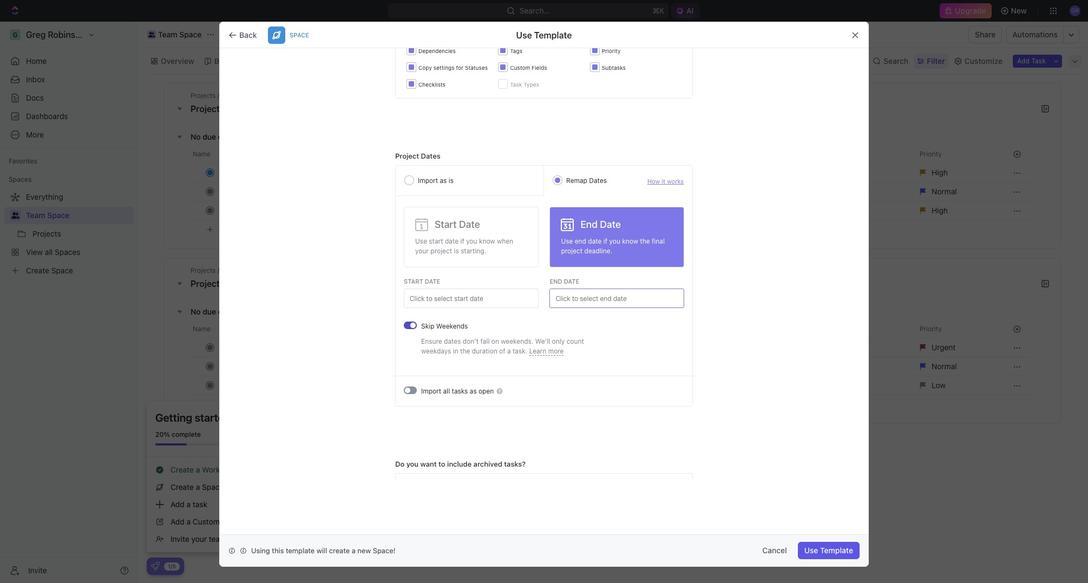 Task type: locate. For each thing, give the bounding box(es) containing it.
0 horizontal spatial the
[[460, 347, 470, 355]]

add a custom field
[[171, 517, 239, 526]]

if up starting.
[[461, 237, 464, 245]]

invite inside sidebar navigation
[[28, 566, 47, 575]]

date right end
[[600, 219, 621, 230]]

1 vertical spatial dates
[[589, 177, 607, 185]]

1 horizontal spatial task
[[1032, 57, 1046, 65]]

using this template will create a new space !
[[251, 546, 396, 555]]

date for start date
[[459, 219, 480, 230]]

0 horizontal spatial use template
[[516, 30, 572, 40]]

date right start
[[445, 237, 459, 245]]

a down add a task
[[187, 517, 191, 526]]

if for start
[[461, 237, 464, 245]]

0 vertical spatial add
[[1018, 57, 1030, 65]]

2 know from the left
[[622, 237, 638, 245]]

1 vertical spatial create
[[171, 482, 194, 492]]

1 know from the left
[[479, 237, 495, 245]]

team right user group image
[[158, 30, 177, 39]]

use left start
[[415, 237, 427, 245]]

0 vertical spatial import
[[418, 176, 438, 184]]

your down add a custom field
[[191, 534, 207, 544]]

no due date down the project 1
[[191, 307, 234, 316]]

the right in
[[460, 347, 470, 355]]

board
[[214, 56, 236, 65]]

you inside use end date if you know the final project deadline.
[[609, 237, 620, 245]]

1 horizontal spatial dates
[[589, 177, 607, 185]]

custom down the task
[[193, 517, 220, 526]]

add down the "automations" button
[[1018, 57, 1030, 65]]

1 vertical spatial team space link
[[26, 207, 131, 224]]

1 vertical spatial add
[[171, 500, 185, 509]]

0 horizontal spatial project
[[431, 247, 452, 255]]

customize button
[[951, 53, 1006, 68]]

1 horizontal spatial template
[[820, 546, 853, 555]]

2 vertical spatial add
[[171, 517, 185, 526]]

weekends
[[436, 322, 468, 330]]

create up add a task
[[171, 482, 194, 492]]

dashboards link
[[4, 108, 133, 125]]

1 horizontal spatial invite
[[171, 534, 189, 544]]

board link
[[212, 53, 236, 68]]

0 horizontal spatial know
[[479, 237, 495, 245]]

this
[[272, 546, 284, 555]]

1 vertical spatial the
[[460, 347, 470, 355]]

0 vertical spatial invite
[[171, 534, 189, 544]]

1 horizontal spatial team
[[158, 30, 177, 39]]

2 no due date from the top
[[191, 307, 234, 316]]

start date
[[435, 219, 480, 230]]

0 vertical spatial use template
[[516, 30, 572, 40]]

1 horizontal spatial team space link
[[145, 28, 204, 41]]

project down end
[[561, 247, 583, 255]]

1 vertical spatial team space
[[26, 211, 70, 220]]

0 horizontal spatial if
[[461, 237, 464, 245]]

due for 2
[[203, 132, 216, 141]]

know up starting.
[[479, 237, 495, 245]]

a up the task
[[196, 482, 200, 492]]

0 vertical spatial template
[[534, 30, 572, 40]]

project for project dates
[[395, 152, 419, 160]]

task inside button
[[1032, 57, 1046, 65]]

know inside use end date if you know the final project deadline.
[[622, 237, 638, 245]]

date up deadline. in the top right of the page
[[588, 237, 602, 245]]

a for space
[[196, 482, 200, 492]]

a
[[507, 347, 511, 355], [196, 465, 200, 474], [196, 482, 200, 492], [187, 500, 191, 509], [187, 517, 191, 526], [352, 546, 356, 555]]

1 horizontal spatial custom
[[510, 64, 530, 71]]

0 horizontal spatial team
[[26, 211, 45, 220]]

project up import as is
[[395, 152, 419, 160]]

search button
[[870, 53, 912, 68]]

sidebar navigation
[[0, 22, 138, 583]]

0 vertical spatial the
[[640, 237, 650, 245]]

2 if from the left
[[604, 237, 608, 245]]

space
[[179, 30, 202, 39], [290, 31, 309, 38], [47, 211, 70, 220], [202, 482, 224, 492], [373, 546, 393, 555]]

a for custom
[[187, 517, 191, 526]]

1 vertical spatial your
[[191, 534, 207, 544]]

custom down tags
[[510, 64, 530, 71]]

task down the "automations" button
[[1032, 57, 1046, 65]]

if inside use start date if you know when your project is starting.
[[461, 237, 464, 245]]

you right do
[[406, 460, 419, 468]]

0 horizontal spatial custom
[[193, 517, 220, 526]]

0 vertical spatial no due date
[[191, 132, 234, 141]]

more
[[548, 347, 564, 355]]

create a workspace
[[171, 465, 241, 474]]

you up starting.
[[466, 237, 477, 245]]

add down add a task
[[171, 517, 185, 526]]

if
[[461, 237, 464, 245], [604, 237, 608, 245]]

0 horizontal spatial date
[[425, 278, 440, 285]]

project inside use start date if you know when your project is starting.
[[431, 247, 452, 255]]

0 horizontal spatial date
[[459, 219, 480, 230]]

end
[[550, 278, 562, 285]]

add left the task
[[171, 500, 185, 509]]

0 horizontal spatial as
[[440, 176, 447, 184]]

date for end date
[[564, 278, 579, 285]]

customize
[[965, 56, 1003, 65]]

1 vertical spatial is
[[454, 247, 459, 255]]

1 horizontal spatial if
[[604, 237, 608, 245]]

1 horizontal spatial know
[[622, 237, 638, 245]]

as down project dates
[[440, 176, 447, 184]]

cancel button
[[756, 542, 794, 559]]

add task
[[1018, 57, 1046, 65]]

invite for invite
[[28, 566, 47, 575]]

1 horizontal spatial date
[[564, 278, 579, 285]]

2 create from the top
[[171, 482, 194, 492]]

1 horizontal spatial project
[[561, 247, 583, 255]]

1 vertical spatial template
[[820, 546, 853, 555]]

as
[[440, 176, 447, 184], [470, 387, 477, 395]]

1 vertical spatial due
[[203, 307, 216, 316]]

0 vertical spatial task
[[1032, 57, 1046, 65]]

no due date for 1
[[191, 307, 234, 316]]

a left the task
[[187, 500, 191, 509]]

want
[[421, 460, 437, 468]]

the left the final
[[640, 237, 650, 245]]

on
[[492, 337, 499, 345]]

you for start date
[[466, 237, 477, 245]]

add inside button
[[1018, 57, 1030, 65]]

1 no from the top
[[191, 132, 201, 141]]

1 vertical spatial import
[[421, 387, 441, 395]]

space up overview
[[179, 30, 202, 39]]

add for add a custom field
[[171, 517, 185, 526]]

use inside button
[[805, 546, 818, 555]]

is inside use start date if you know when your project is starting.
[[454, 247, 459, 255]]

for
[[456, 64, 464, 71]]

create
[[171, 465, 194, 474], [171, 482, 194, 492]]

user group image
[[11, 212, 19, 219]]

0 vertical spatial project
[[191, 104, 220, 114]]

new button
[[996, 2, 1034, 19]]

do you want to include archived tasks?
[[395, 460, 526, 468]]

use template down search...
[[516, 30, 572, 40]]

new
[[1011, 6, 1027, 15]]

skip weekends
[[421, 322, 468, 330]]

team space up overview
[[158, 30, 202, 39]]

the inside ensure dates don't fall on weekends. we'll only count weekdays in the duration of a task.
[[460, 347, 470, 355]]

0 horizontal spatial team space link
[[26, 207, 131, 224]]

1 vertical spatial project
[[395, 152, 419, 160]]

final
[[652, 237, 665, 245]]

date down 2
[[218, 132, 234, 141]]

use right cancel
[[805, 546, 818, 555]]

0 horizontal spatial invite
[[28, 566, 47, 575]]

1 if from the left
[[461, 237, 464, 245]]

new
[[358, 546, 371, 555]]

know inside use start date if you know when your project is starting.
[[479, 237, 495, 245]]

don't
[[463, 337, 479, 345]]

0 vertical spatial is
[[449, 176, 454, 184]]

project
[[191, 104, 220, 114], [395, 152, 419, 160], [191, 279, 220, 289]]

add for add a task
[[171, 500, 185, 509]]

1/5
[[168, 563, 176, 569]]

use up tags
[[516, 30, 532, 40]]

you up deadline. in the top right of the page
[[609, 237, 620, 245]]

0 horizontal spatial you
[[406, 460, 419, 468]]

project down start
[[431, 247, 452, 255]]

1 vertical spatial invite
[[28, 566, 47, 575]]

1 due from the top
[[203, 132, 216, 141]]

1 project from the left
[[431, 247, 452, 255]]

2 due from the top
[[203, 307, 216, 316]]

you inside use start date if you know when your project is starting.
[[466, 237, 477, 245]]

workspace
[[202, 465, 241, 474]]

task
[[193, 500, 207, 509]]

date
[[459, 219, 480, 230], [600, 219, 621, 230]]

date right end
[[564, 278, 579, 285]]

team space link
[[145, 28, 204, 41], [26, 207, 131, 224]]

0 vertical spatial due
[[203, 132, 216, 141]]

use left end
[[561, 237, 573, 245]]

1 horizontal spatial your
[[415, 247, 429, 255]]

types
[[524, 81, 539, 88]]

0 vertical spatial custom
[[510, 64, 530, 71]]

dashboards
[[26, 112, 68, 121]]

no down the project 1
[[191, 307, 201, 316]]

project inside use end date if you know the final project deadline.
[[561, 247, 583, 255]]

0 vertical spatial dates
[[421, 152, 441, 160]]

favorites button
[[4, 155, 42, 168]]

20% complete
[[155, 430, 201, 439]]

1 vertical spatial task
[[510, 81, 522, 88]]

1 vertical spatial custom
[[193, 517, 220, 526]]

use
[[516, 30, 532, 40], [415, 237, 427, 245], [561, 237, 573, 245], [805, 546, 818, 555]]

how it works link
[[648, 177, 684, 184]]

1 vertical spatial use template
[[805, 546, 853, 555]]

your up start date
[[415, 247, 429, 255]]

if inside use end date if you know the final project deadline.
[[604, 237, 608, 245]]

home link
[[4, 53, 133, 70]]

dates right remap
[[589, 177, 607, 185]]

0 vertical spatial your
[[415, 247, 429, 255]]

use template right cancel
[[805, 546, 853, 555]]

0 horizontal spatial dates
[[421, 152, 441, 160]]

import
[[418, 176, 438, 184], [421, 387, 441, 395]]

space right user group icon
[[47, 211, 70, 220]]

2 date from the left
[[600, 219, 621, 230]]

no down project 2
[[191, 132, 201, 141]]

task left types
[[510, 81, 522, 88]]

custom fields
[[510, 64, 547, 71]]

0 vertical spatial team space link
[[145, 28, 204, 41]]

0 horizontal spatial team space
[[26, 211, 70, 220]]

1 horizontal spatial you
[[466, 237, 477, 245]]

2 vertical spatial project
[[191, 279, 220, 289]]

team space inside tree
[[26, 211, 70, 220]]

use template inside button
[[805, 546, 853, 555]]

team inside tree
[[26, 211, 45, 220]]

2 project from the left
[[561, 247, 583, 255]]

1 horizontal spatial use template
[[805, 546, 853, 555]]

2 date from the left
[[564, 278, 579, 285]]

project left 2
[[191, 104, 220, 114]]

import down project dates
[[418, 176, 438, 184]]

0 vertical spatial team space
[[158, 30, 202, 39]]

invite for invite your team
[[171, 534, 189, 544]]

0 vertical spatial team
[[158, 30, 177, 39]]

import all tasks as open
[[421, 387, 494, 395]]

team space
[[158, 30, 202, 39], [26, 211, 70, 220]]

due down project 2
[[203, 132, 216, 141]]

only
[[552, 337, 565, 345]]

use inside use end date if you know the final project deadline.
[[561, 237, 573, 245]]

1 date from the left
[[459, 219, 480, 230]]

back button
[[224, 26, 263, 44]]

count
[[567, 337, 584, 345]]

1 no due date from the top
[[191, 132, 234, 141]]

dates
[[421, 152, 441, 160], [589, 177, 607, 185]]

task
[[1032, 57, 1046, 65], [510, 81, 522, 88]]

team space right user group icon
[[26, 211, 70, 220]]

0 horizontal spatial task
[[510, 81, 522, 88]]

0 vertical spatial no
[[191, 132, 201, 141]]

project left 1
[[191, 279, 220, 289]]

0 vertical spatial create
[[171, 465, 194, 474]]

1 horizontal spatial date
[[600, 219, 621, 230]]

1 vertical spatial no due date
[[191, 307, 234, 316]]

⌘k
[[653, 6, 664, 15]]

1 vertical spatial no
[[191, 307, 201, 316]]

a left new
[[352, 546, 356, 555]]

import left all
[[421, 387, 441, 395]]

due down the project 1
[[203, 307, 216, 316]]

1 horizontal spatial as
[[470, 387, 477, 395]]

import for import as is
[[418, 176, 438, 184]]

if up deadline. in the top right of the page
[[604, 237, 608, 245]]

automations button
[[1007, 27, 1063, 43]]

started
[[195, 412, 231, 424]]

2 no from the top
[[191, 307, 201, 316]]

1 create from the top
[[171, 465, 194, 474]]

invite
[[171, 534, 189, 544], [28, 566, 47, 575]]

as left open
[[470, 387, 477, 395]]

project dates
[[395, 152, 441, 160]]

back
[[239, 30, 257, 39]]

a right of
[[507, 347, 511, 355]]

cancel
[[763, 546, 787, 555]]

1 horizontal spatial the
[[640, 237, 650, 245]]

open
[[479, 387, 494, 395]]

0 horizontal spatial your
[[191, 534, 207, 544]]

create up "create a space"
[[171, 465, 194, 474]]

the
[[640, 237, 650, 245], [460, 347, 470, 355]]

project 1
[[191, 279, 228, 289]]

automations
[[1013, 30, 1058, 39]]

1 date from the left
[[425, 278, 440, 285]]

1 vertical spatial team
[[26, 211, 45, 220]]

no due date down project 2
[[191, 132, 234, 141]]

team right user group icon
[[26, 211, 45, 220]]

2 horizontal spatial you
[[609, 237, 620, 245]]

is up start
[[449, 176, 454, 184]]

is left starting.
[[454, 247, 459, 255]]

due for 1
[[203, 307, 216, 316]]

a up "create a space"
[[196, 465, 200, 474]]

date up use start date if you know when your project is starting.
[[459, 219, 480, 230]]

dates up import as is
[[421, 152, 441, 160]]

know left the final
[[622, 237, 638, 245]]

subtasks
[[602, 64, 626, 71]]

know
[[479, 237, 495, 245], [622, 237, 638, 245]]

date right start
[[425, 278, 440, 285]]



Task type: vqa. For each thing, say whether or not it's contained in the screenshot.
second SEE ALL button from the top
no



Task type: describe. For each thing, give the bounding box(es) containing it.
invite your team
[[171, 534, 226, 544]]

template inside use template button
[[820, 546, 853, 555]]

use inside use start date if you know when your project is starting.
[[415, 237, 427, 245]]

project for end date
[[561, 247, 583, 255]]

starting.
[[461, 247, 486, 255]]

date for start date
[[425, 278, 440, 285]]

remap
[[566, 177, 587, 185]]

weekends.
[[501, 337, 534, 345]]

your inside use start date if you know when your project is starting.
[[415, 247, 429, 255]]

ensure
[[421, 337, 442, 345]]

add for add task
[[1018, 57, 1030, 65]]

create a space
[[171, 482, 224, 492]]

team space link inside tree
[[26, 207, 131, 224]]

the inside use end date if you know the final project deadline.
[[640, 237, 650, 245]]

team
[[209, 534, 226, 544]]

space inside tree
[[47, 211, 70, 220]]

search...
[[519, 6, 550, 15]]

a inside ensure dates don't fall on weekends. we'll only count weekdays in the duration of a task.
[[507, 347, 511, 355]]

project for start date
[[431, 247, 452, 255]]

date inside use end date if you know the final project deadline.
[[588, 237, 602, 245]]

start
[[435, 219, 457, 230]]

space down create a workspace
[[202, 482, 224, 492]]

2
[[222, 104, 227, 114]]

using
[[251, 546, 270, 555]]

20%
[[155, 430, 170, 439]]

duration
[[472, 347, 497, 355]]

1 horizontal spatial team space
[[158, 30, 202, 39]]

of
[[499, 347, 505, 355]]

learn more link
[[529, 347, 564, 356]]

remap dates
[[566, 177, 607, 185]]

search
[[884, 56, 909, 65]]

to
[[439, 460, 445, 468]]

onboarding checklist button element
[[151, 562, 160, 571]]

inbox link
[[4, 71, 133, 88]]

space right new
[[373, 546, 393, 555]]

use end date if you know the final project deadline.
[[561, 237, 665, 255]]

dates for remap dates
[[589, 177, 607, 185]]

team space tree
[[4, 188, 133, 279]]

create for create a workspace
[[171, 465, 194, 474]]

a for workspace
[[196, 465, 200, 474]]

spaces
[[9, 175, 32, 184]]

0 horizontal spatial template
[[534, 30, 572, 40]]

fields
[[532, 64, 547, 71]]

no for project 2
[[191, 132, 201, 141]]

use template button
[[798, 542, 860, 559]]

space right "back"
[[290, 31, 309, 38]]

you for end date
[[609, 237, 620, 245]]

end
[[581, 219, 598, 230]]

weekdays
[[421, 347, 451, 355]]

how
[[648, 177, 660, 184]]

works
[[667, 177, 684, 184]]

copy
[[419, 64, 432, 71]]

home
[[26, 56, 47, 66]]

getting
[[155, 412, 192, 424]]

when
[[497, 237, 513, 245]]

template
[[286, 546, 315, 555]]

end
[[575, 237, 586, 245]]

statuses
[[465, 64, 488, 71]]

end date
[[581, 219, 621, 230]]

field
[[222, 517, 239, 526]]

tasks?
[[504, 460, 526, 468]]

date inside use start date if you know when your project is starting.
[[445, 237, 459, 245]]

import for import all tasks as open
[[421, 387, 441, 395]]

ensure dates don't fall on weekends. we'll only count weekdays in the duration of a task.
[[421, 337, 584, 355]]

date for end date
[[600, 219, 621, 230]]

tasks
[[452, 387, 468, 395]]

create for create a space
[[171, 482, 194, 492]]

dependencies
[[419, 48, 456, 54]]

table link
[[379, 53, 400, 68]]

start date
[[404, 278, 440, 285]]

dates
[[444, 337, 461, 345]]

we'll
[[535, 337, 550, 345]]

do
[[395, 460, 405, 468]]

learn
[[529, 347, 547, 355]]

no for project 1
[[191, 307, 201, 316]]

use start date if you know when your project is starting.
[[415, 237, 513, 255]]

user group image
[[148, 32, 155, 37]]

know for start date
[[479, 237, 495, 245]]

share
[[975, 30, 996, 39]]

know for end date
[[622, 237, 638, 245]]

task.
[[513, 347, 528, 355]]

1
[[222, 279, 226, 289]]

getting started
[[155, 412, 231, 424]]

share button
[[969, 26, 1003, 43]]

favorites
[[9, 157, 37, 165]]

date down 1
[[218, 307, 234, 316]]

upgrade
[[955, 6, 986, 15]]

project for project 2
[[191, 104, 220, 114]]

start
[[429, 237, 443, 245]]

no due date for 2
[[191, 132, 234, 141]]

end date
[[550, 278, 579, 285]]

tags
[[510, 48, 523, 54]]

docs
[[26, 93, 44, 102]]

skip
[[421, 322, 435, 330]]

dates for project dates
[[421, 152, 441, 160]]

project 2
[[191, 104, 229, 114]]

a for task
[[187, 500, 191, 509]]

project for project 1
[[191, 279, 220, 289]]

onboarding checklist button image
[[151, 562, 160, 571]]

inbox
[[26, 75, 45, 84]]

create
[[329, 546, 350, 555]]

priority
[[602, 48, 621, 54]]

add task button
[[1013, 54, 1050, 67]]

in
[[453, 347, 458, 355]]

how it works
[[648, 177, 684, 184]]

learn more
[[529, 347, 564, 355]]

1 vertical spatial as
[[470, 387, 477, 395]]

upgrade link
[[940, 3, 992, 18]]

if for end
[[604, 237, 608, 245]]

0 vertical spatial as
[[440, 176, 447, 184]]



